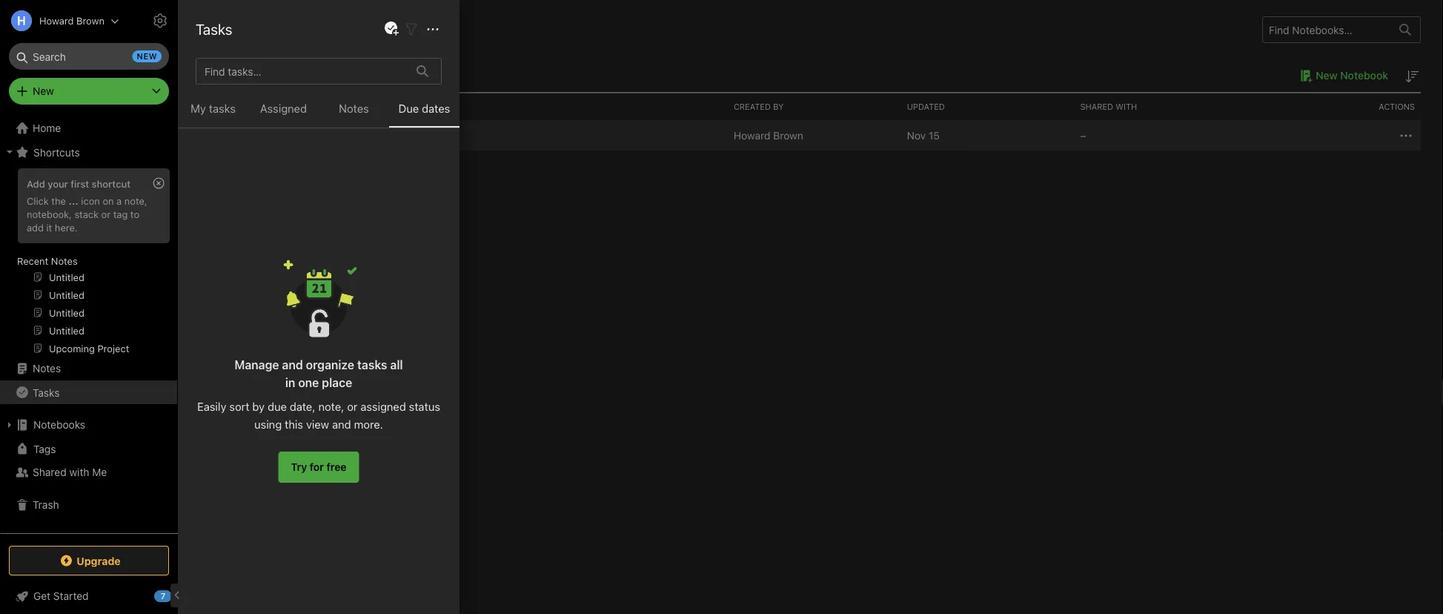 Task type: locate. For each thing, give the bounding box(es) containing it.
notebook
[[1341, 69, 1389, 82], [269, 130, 316, 142]]

assigned button
[[248, 99, 319, 128]]

1 horizontal spatial tasks
[[357, 358, 387, 372]]

0 vertical spatial and
[[282, 358, 303, 372]]

note,
[[124, 195, 147, 206], [319, 400, 344, 413]]

0 vertical spatial howard
[[39, 15, 74, 26]]

howard
[[39, 15, 74, 26], [734, 129, 771, 142]]

it
[[46, 222, 52, 233]]

and inside easily sort by due date, note, or assigned status using this view and more.
[[332, 418, 351, 431]]

row group
[[200, 121, 1422, 151]]

brown up new search field
[[76, 15, 105, 26]]

0 vertical spatial notebook
[[1341, 69, 1389, 82]]

howard brown up search text box
[[39, 15, 105, 26]]

1 vertical spatial howard brown
[[734, 129, 804, 142]]

1 horizontal spatial notebook
[[1341, 69, 1389, 82]]

all
[[390, 358, 403, 372]]

notes right recent at the top left of page
[[51, 255, 78, 266]]

and inside "manage and organize tasks all in one place"
[[282, 358, 303, 372]]

0 vertical spatial 7
[[324, 130, 329, 142]]

0 vertical spatial note,
[[124, 195, 147, 206]]

row group inside notebooks element
[[200, 121, 1422, 151]]

More actions and view options field
[[421, 20, 442, 38]]

1 vertical spatial and
[[332, 418, 351, 431]]

tree containing home
[[0, 116, 178, 533]]

to
[[130, 208, 139, 219]]

new button
[[9, 78, 169, 105]]

new for new
[[33, 85, 54, 97]]

1 vertical spatial tasks
[[357, 358, 387, 372]]

shared with button
[[1075, 93, 1248, 120]]

1 vertical spatial howard
[[734, 129, 771, 142]]

filter tasks image
[[403, 20, 421, 38]]

brown inside first notebook 'row'
[[774, 129, 804, 142]]

notebook for first
[[269, 130, 316, 142]]

0 vertical spatial brown
[[76, 15, 105, 26]]

howard brown
[[39, 15, 105, 26], [734, 129, 804, 142]]

1 horizontal spatial brown
[[774, 129, 804, 142]]

notes left due
[[339, 102, 369, 115]]

or inside icon on a note, notebook, stack or tag to add it here.
[[101, 208, 111, 219]]

new
[[1317, 69, 1338, 82], [33, 85, 54, 97]]

1 horizontal spatial note,
[[319, 400, 344, 413]]

first
[[245, 130, 266, 142]]

get started
[[33, 590, 89, 602]]

tasks down notes link in the bottom left of the page
[[33, 386, 60, 398]]

notebook up actions button
[[1341, 69, 1389, 82]]

new for new notebook
[[1317, 69, 1338, 82]]

new notebook
[[1317, 69, 1389, 82]]

howard down created
[[734, 129, 771, 142]]

or inside easily sort by due date, note, or assigned status using this view and more.
[[347, 400, 358, 413]]

Search text field
[[19, 43, 159, 70]]

1 vertical spatial 7
[[161, 591, 166, 601]]

notes
[[339, 102, 369, 115], [51, 255, 78, 266], [33, 362, 61, 375]]

and right view in the left of the page
[[332, 418, 351, 431]]

0 vertical spatial or
[[101, 208, 111, 219]]

0 horizontal spatial or
[[101, 208, 111, 219]]

0 horizontal spatial howard brown
[[39, 15, 105, 26]]

new inside button
[[1317, 69, 1338, 82]]

1 horizontal spatial howard brown
[[734, 129, 804, 142]]

stack
[[75, 208, 99, 219]]

1 horizontal spatial notebooks
[[200, 21, 271, 38]]

brown down by
[[774, 129, 804, 142]]

7 down notes button
[[324, 130, 329, 142]]

organize
[[306, 358, 355, 372]]

notebook inside first notebook 'row'
[[269, 130, 316, 142]]

date,
[[290, 400, 316, 413]]

1 horizontal spatial and
[[332, 418, 351, 431]]

notebook inside new notebook button
[[1341, 69, 1389, 82]]

1 vertical spatial note,
[[319, 400, 344, 413]]

add
[[27, 222, 44, 233]]

0 horizontal spatial and
[[282, 358, 303, 372]]

shared
[[1081, 102, 1114, 112]]

tasks up the 1
[[196, 20, 232, 37]]

shared with
[[1081, 102, 1138, 112]]

new inside popup button
[[33, 85, 54, 97]]

1 horizontal spatial or
[[347, 400, 358, 413]]

1 vertical spatial notebook
[[269, 130, 316, 142]]

or up more.
[[347, 400, 358, 413]]

easily sort by due date, note, or assigned status using this view and more.
[[197, 400, 440, 431]]

new up home
[[33, 85, 54, 97]]

the
[[51, 195, 66, 206]]

1 vertical spatial new
[[33, 85, 54, 97]]

with
[[69, 466, 89, 478]]

0 horizontal spatial howard
[[39, 15, 74, 26]]

created by
[[734, 102, 784, 112]]

0 horizontal spatial new
[[33, 85, 54, 97]]

nov 15
[[908, 129, 940, 142]]

1 vertical spatial notebooks
[[33, 419, 85, 431]]

7 inside first notebook 'row'
[[324, 130, 329, 142]]

tasks
[[209, 102, 236, 115], [357, 358, 387, 372]]

7
[[324, 130, 329, 142], [161, 591, 166, 601]]

row group containing howard brown
[[200, 121, 1422, 151]]

tasks right my
[[209, 102, 236, 115]]

0 vertical spatial howard brown
[[39, 15, 105, 26]]

for
[[310, 461, 324, 473]]

notebooks element
[[178, 0, 1444, 614]]

brown
[[76, 15, 105, 26], [774, 129, 804, 142]]

notebooks up tags
[[33, 419, 85, 431]]

home
[[33, 122, 61, 134]]

1 horizontal spatial howard
[[734, 129, 771, 142]]

shortcut
[[92, 178, 131, 189]]

–
[[1081, 129, 1087, 142]]

howard brown down created by
[[734, 129, 804, 142]]

notes up tasks button
[[33, 362, 61, 375]]

1 horizontal spatial tasks
[[196, 20, 232, 37]]

note, up to
[[124, 195, 147, 206]]

and up in
[[282, 358, 303, 372]]

try for free button
[[278, 452, 359, 483]]

tree
[[0, 116, 178, 533]]

0 vertical spatial new
[[1317, 69, 1338, 82]]

Account field
[[0, 6, 119, 36]]

Find tasks… text field
[[199, 59, 408, 83]]

1 horizontal spatial 7
[[324, 130, 329, 142]]

shortcuts
[[33, 146, 80, 158]]

notebook down assigned button
[[269, 130, 316, 142]]

group
[[0, 164, 177, 363]]

howard inside "account" field
[[39, 15, 74, 26]]

Help and Learning task checklist field
[[0, 584, 178, 608]]

0 horizontal spatial 7
[[161, 591, 166, 601]]

notes inside group
[[51, 255, 78, 266]]

0 vertical spatial notes
[[339, 102, 369, 115]]

0 horizontal spatial brown
[[76, 15, 105, 26]]

dates
[[422, 102, 450, 115]]

first notebook row
[[200, 121, 1422, 151]]

howard up search text box
[[39, 15, 74, 26]]

0 horizontal spatial note,
[[124, 195, 147, 206]]

or
[[101, 208, 111, 219], [347, 400, 358, 413]]

note, up view in the left of the page
[[319, 400, 344, 413]]

notebooks up notebook
[[200, 21, 271, 38]]

0 horizontal spatial tasks
[[33, 386, 60, 398]]

7 left click to collapse 'icon'
[[161, 591, 166, 601]]

1 horizontal spatial new
[[1317, 69, 1338, 82]]

new search field
[[19, 43, 162, 70]]

a
[[117, 195, 122, 206]]

0 horizontal spatial tasks
[[209, 102, 236, 115]]

updated button
[[902, 93, 1075, 120]]

1 vertical spatial notes
[[51, 255, 78, 266]]

1 vertical spatial brown
[[774, 129, 804, 142]]

tasks inside button
[[33, 386, 60, 398]]

upgrade button
[[9, 546, 169, 576]]

0 horizontal spatial notebook
[[269, 130, 316, 142]]

tasks left all
[[357, 358, 387, 372]]

1 vertical spatial or
[[347, 400, 358, 413]]

manage
[[235, 358, 279, 372]]

notes button
[[319, 99, 389, 128]]

1 vertical spatial tasks
[[33, 386, 60, 398]]

click
[[27, 195, 49, 206]]

or down on
[[101, 208, 111, 219]]

new up actions button
[[1317, 69, 1338, 82]]

0 vertical spatial tasks
[[209, 102, 236, 115]]

my
[[191, 102, 206, 115]]



Task type: vqa. For each thing, say whether or not it's contained in the screenshot.
Add tag "icon"
no



Task type: describe. For each thing, give the bounding box(es) containing it.
howard brown inside "account" field
[[39, 15, 105, 26]]

new notebook button
[[1296, 67, 1389, 85]]

sort
[[229, 400, 250, 413]]

or for manage and organize tasks all in one place
[[347, 400, 358, 413]]

actions
[[1380, 102, 1416, 112]]

notebook,
[[27, 208, 72, 219]]

icon
[[81, 195, 100, 206]]

note, inside icon on a note, notebook, stack or tag to add it here.
[[124, 195, 147, 206]]

here.
[[55, 222, 78, 233]]

15
[[929, 129, 940, 142]]

my tasks
[[191, 102, 236, 115]]

created
[[734, 102, 771, 112]]

add your first shortcut
[[27, 178, 131, 189]]

expand notebooks image
[[4, 419, 16, 431]]

0 horizontal spatial notebooks
[[33, 419, 85, 431]]

title button
[[200, 93, 728, 120]]

add
[[27, 178, 45, 189]]

upgrade
[[77, 555, 121, 567]]

0 vertical spatial notebooks
[[200, 21, 271, 38]]

...
[[69, 195, 78, 206]]

howard inside first notebook 'row'
[[734, 129, 771, 142]]

due
[[268, 400, 287, 413]]

place
[[322, 376, 352, 390]]

new task image
[[383, 20, 400, 38]]

free
[[327, 461, 347, 473]]

1
[[200, 69, 205, 82]]

icon on a note, notebook, stack or tag to add it here.
[[27, 195, 147, 233]]

your
[[48, 178, 68, 189]]

by
[[774, 102, 784, 112]]

group containing add your first shortcut
[[0, 164, 177, 363]]

shared
[[33, 466, 67, 478]]

try for free
[[291, 461, 347, 473]]

notebook for new
[[1341, 69, 1389, 82]]

tags button
[[0, 437, 177, 461]]

or for ...
[[101, 208, 111, 219]]

actions button
[[1248, 93, 1422, 120]]

get
[[33, 590, 50, 602]]

manage and organize tasks all in one place
[[235, 358, 403, 390]]

view
[[306, 418, 329, 431]]

trash link
[[0, 493, 177, 517]]

status
[[409, 400, 440, 413]]

click the ...
[[27, 195, 78, 206]]

Find Notebooks… text field
[[1264, 18, 1391, 42]]

created by button
[[728, 93, 902, 120]]

tasks button
[[0, 380, 177, 404]]

assigned
[[260, 102, 307, 115]]

with
[[1116, 102, 1138, 112]]

Filter tasks field
[[403, 20, 421, 38]]

try
[[291, 461, 307, 473]]

notes link
[[0, 357, 177, 380]]

nov
[[908, 129, 926, 142]]

title
[[206, 102, 228, 112]]

howard brown inside first notebook 'row'
[[734, 129, 804, 142]]

me
[[92, 466, 107, 478]]

note, inside easily sort by due date, note, or assigned status using this view and more.
[[319, 400, 344, 413]]

shortcuts button
[[0, 140, 177, 164]]

click to collapse image
[[172, 587, 184, 604]]

on
[[103, 195, 114, 206]]

notebooks link
[[0, 413, 177, 437]]

one
[[298, 376, 319, 390]]

easily
[[197, 400, 227, 413]]

0 vertical spatial tasks
[[196, 20, 232, 37]]

this
[[285, 418, 303, 431]]

new
[[137, 52, 157, 61]]

notes inside button
[[339, 102, 369, 115]]

)
[[329, 130, 333, 142]]

(
[[320, 130, 324, 142]]

started
[[53, 590, 89, 602]]

in
[[285, 376, 295, 390]]

1 notebook
[[200, 69, 258, 82]]

tag
[[113, 208, 128, 219]]

first
[[71, 178, 89, 189]]

more actions and view options image
[[424, 20, 442, 38]]

more.
[[354, 418, 383, 431]]

7 inside help and learning task checklist field
[[161, 591, 166, 601]]

recent notes
[[17, 255, 78, 266]]

tasks inside "manage and organize tasks all in one place"
[[357, 358, 387, 372]]

shared with me
[[33, 466, 107, 478]]

updated
[[908, 102, 945, 112]]

by
[[253, 400, 265, 413]]

notebook
[[208, 69, 258, 82]]

first notebook ( 7 )
[[245, 130, 333, 142]]

my tasks button
[[178, 99, 248, 128]]

settings image
[[151, 12, 169, 30]]

home link
[[0, 116, 178, 140]]

trash
[[33, 499, 59, 511]]

shared with me link
[[0, 461, 177, 484]]

using
[[254, 418, 282, 431]]

brown inside "account" field
[[76, 15, 105, 26]]

tags
[[33, 443, 56, 455]]

tasks inside button
[[209, 102, 236, 115]]

due dates
[[399, 102, 450, 115]]

2 vertical spatial notes
[[33, 362, 61, 375]]

due
[[399, 102, 419, 115]]

recent
[[17, 255, 48, 266]]

assigned
[[361, 400, 406, 413]]

due dates button
[[389, 99, 460, 128]]



